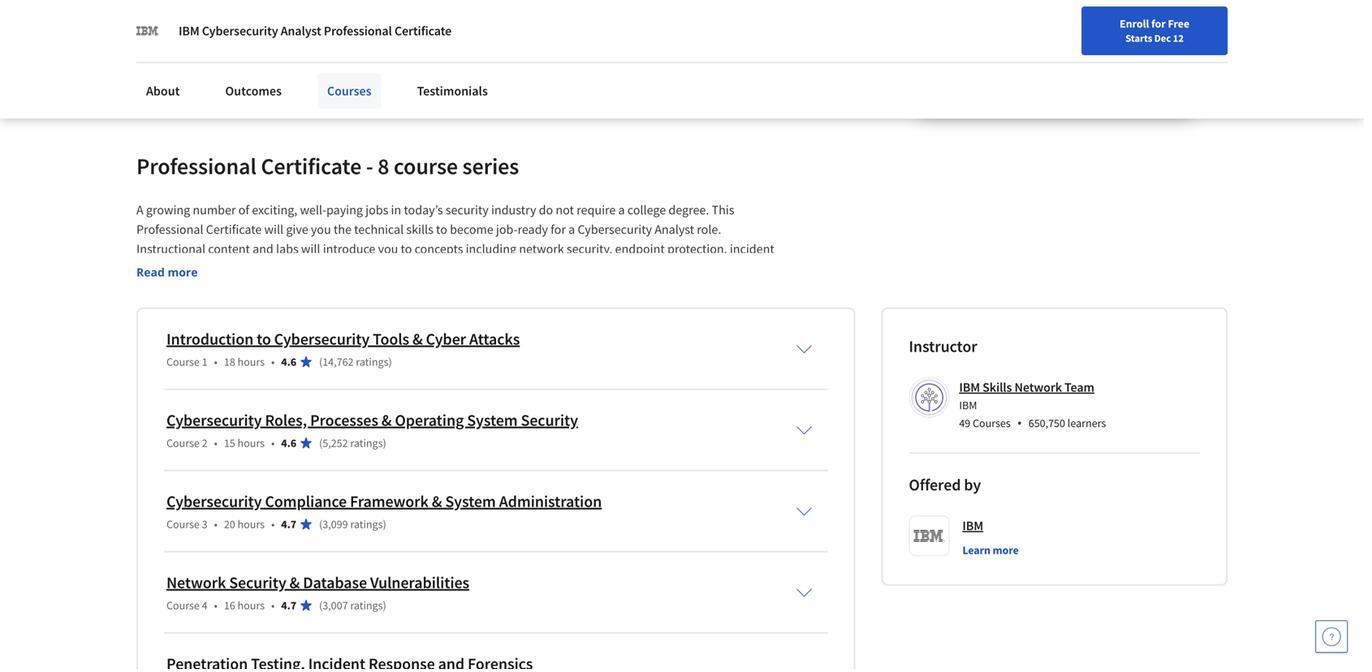 Task type: vqa. For each thing, say whether or not it's contained in the screenshot.
And to the bottom
yes



Task type: locate. For each thing, give the bounding box(es) containing it.
ibm
[[179, 23, 200, 39], [960, 379, 981, 396], [960, 398, 978, 413], [963, 518, 984, 534]]

1 vertical spatial professional
[[136, 152, 257, 180]]

4 hours from the top
[[238, 598, 265, 613]]

jobs
[[366, 202, 389, 218]]

0 vertical spatial and
[[296, 51, 317, 67]]

penetration
[[296, 260, 360, 277]]

free
[[1169, 16, 1190, 31]]

1 horizontal spatial and
[[296, 51, 317, 67]]

) down the cybersecurity compliance framework & system administration link
[[383, 517, 387, 532]]

cybersecurity compliance framework & system administration link
[[167, 491, 602, 512]]

certificate up content
[[206, 221, 262, 238]]

0 horizontal spatial will
[[264, 221, 284, 238]]

4.6 down "opens in a new tab" icon
[[281, 355, 297, 369]]

more inside read more button
[[168, 264, 198, 280]]

job-
[[496, 221, 518, 238]]

hours
[[238, 355, 265, 369], [238, 436, 265, 450], [238, 517, 265, 532], [238, 598, 265, 613]]

cybersecurity compliance framework & system administration
[[167, 491, 602, 512]]

3
[[202, 517, 208, 532]]

1 vertical spatial network
[[167, 573, 226, 593]]

• left 650,750
[[1018, 414, 1023, 432]]

operating
[[395, 410, 464, 431]]

ratings down the tools
[[356, 355, 389, 369]]

on
[[208, 51, 222, 67]]

0 vertical spatial a
[[619, 202, 625, 218]]

4.7
[[281, 517, 297, 532], [281, 598, 297, 613]]

0 vertical spatial in
[[319, 51, 330, 67]]

to inside 'add this credential to your linkedin profile, resume, or cv share it on social media and in your performance review'
[[269, 31, 280, 47]]

a down not
[[569, 221, 575, 238]]

you
[[311, 221, 331, 238], [378, 241, 398, 257]]

add this credential to your linkedin profile, resume, or cv share it on social media and in your performance review
[[164, 31, 475, 67]]

course left 4
[[167, 598, 200, 613]]

0 vertical spatial network
[[1015, 379, 1063, 396]]

-
[[366, 152, 373, 180]]

( down compliance
[[319, 517, 323, 532]]

&
[[413, 329, 423, 349], [382, 410, 392, 431], [432, 491, 442, 512], [290, 573, 300, 593]]

about
[[146, 83, 180, 99]]

( down processes
[[319, 436, 323, 450]]

ratings down cybersecurity roles, processes & operating system security link
[[350, 436, 383, 450]]

opens in a new tab image
[[284, 327, 297, 340]]

0 vertical spatial system
[[467, 410, 518, 431]]

certificate
[[395, 23, 452, 39], [261, 152, 362, 180], [206, 221, 262, 238]]

in inside 'add this credential to your linkedin profile, resume, or cv share it on social media and in your performance review'
[[319, 51, 330, 67]]

cybersecurity roles, processes & operating system security link
[[167, 410, 578, 431]]

testimonials
[[417, 83, 488, 99]]

) down vulnerabilities
[[383, 598, 387, 613]]

instructional
[[136, 241, 206, 257]]

hours right 20
[[238, 517, 265, 532]]

more
[[168, 264, 198, 280], [993, 543, 1019, 558]]

1 vertical spatial courses
[[973, 416, 1011, 431]]

ibm up share
[[179, 23, 200, 39]]

1 4.6 from the top
[[281, 355, 297, 369]]

1 vertical spatial security
[[229, 573, 286, 593]]

read more
[[136, 264, 198, 280]]

network up 650,750
[[1015, 379, 1063, 396]]

3 course from the top
[[167, 517, 200, 532]]

0 vertical spatial will
[[264, 221, 284, 238]]

and up intelligence,
[[253, 241, 274, 257]]

( for cybersecurity
[[319, 355, 323, 369]]

0 horizontal spatial in
[[319, 51, 330, 67]]

) down the cybersecurity roles, processes & operating system security
[[383, 436, 387, 450]]

( for processes
[[319, 436, 323, 450]]

for up dec
[[1152, 16, 1166, 31]]

labs
[[276, 241, 299, 257]]

network up 4
[[167, 573, 226, 593]]

in right jobs
[[391, 202, 402, 218]]

ratings for processes
[[350, 436, 383, 450]]

2 4.6 from the top
[[281, 436, 297, 450]]

administration
[[499, 491, 602, 512]]

ibm cybersecurity analyst professional certificate
[[179, 23, 452, 39]]

cybersecurity
[[202, 23, 278, 39], [578, 221, 652, 238], [274, 329, 370, 349], [167, 410, 262, 431], [167, 491, 262, 512]]

your up media
[[282, 31, 307, 47]]

ibm for ibm cybersecurity analyst professional certificate
[[179, 23, 200, 39]]

ibm up learn
[[963, 518, 984, 534]]

( 14,762 ratings )
[[319, 355, 392, 369]]

2 vertical spatial certificate
[[206, 221, 262, 238]]

show notifications image
[[1146, 20, 1165, 40]]

this
[[712, 202, 735, 218]]

1 horizontal spatial for
[[1152, 16, 1166, 31]]

• right 4
[[214, 598, 218, 613]]

courses
[[327, 83, 372, 99], [973, 416, 1011, 431]]

1 ( from the top
[[319, 355, 323, 369]]

certificate inside a growing number of exciting, well-paying jobs in today's security industry do not require a college degree. this professional certificate will give you the technical skills to become job-ready for a cybersecurity analyst role. instructional content and labs will introduce you to concepts including network security, endpoint protection, incident response, threat intelligence, penetration testing, and vulnerability assessment.
[[206, 221, 262, 238]]

1 horizontal spatial you
[[378, 241, 398, 257]]

2 horizontal spatial and
[[405, 260, 426, 277]]

4.7 down compliance
[[281, 517, 297, 532]]

0 vertical spatial 4.7
[[281, 517, 297, 532]]

1 vertical spatial system
[[446, 491, 496, 512]]

1 horizontal spatial security
[[521, 410, 578, 431]]

1 vertical spatial a
[[569, 221, 575, 238]]

ibm left skills
[[960, 379, 981, 396]]

2 4.7 from the top
[[281, 598, 297, 613]]

0 horizontal spatial a
[[569, 221, 575, 238]]

1 horizontal spatial a
[[619, 202, 625, 218]]

english
[[1053, 18, 1093, 35]]

social
[[225, 51, 257, 67]]

security,
[[567, 241, 613, 257]]

(
[[319, 355, 323, 369], [319, 436, 323, 450], [319, 517, 323, 532], [319, 598, 323, 613]]

your
[[282, 31, 307, 47], [332, 51, 357, 67]]

1 vertical spatial and
[[253, 241, 274, 257]]

hours right "15"
[[238, 436, 265, 450]]

and down ibm cybersecurity analyst professional certificate
[[296, 51, 317, 67]]

ibm skills network team image
[[912, 380, 948, 416]]

( for &
[[319, 598, 323, 613]]

) down the tools
[[389, 355, 392, 369]]

4 course from the top
[[167, 598, 200, 613]]

professional up instructional
[[136, 221, 204, 238]]

hours for roles,
[[238, 436, 265, 450]]

attacks
[[470, 329, 520, 349]]

to up media
[[269, 31, 280, 47]]

help center image
[[1323, 627, 1342, 647]]

course left 2
[[167, 436, 200, 450]]

• right 2
[[214, 436, 218, 450]]

offered by
[[909, 475, 982, 495]]

analyst down the degree.
[[655, 221, 695, 238]]

1 horizontal spatial courses
[[973, 416, 1011, 431]]

cyber
[[426, 329, 466, 349]]

certificate up 'review'
[[395, 23, 452, 39]]

will
[[264, 221, 284, 238], [301, 241, 321, 257]]

2 vertical spatial and
[[405, 260, 426, 277]]

0 vertical spatial for
[[1152, 16, 1166, 31]]

4.6 for roles,
[[281, 436, 297, 450]]

introduction
[[167, 329, 254, 349]]

None search field
[[232, 10, 622, 43]]

hours right the 16
[[238, 598, 265, 613]]

professional inside a growing number of exciting, well-paying jobs in today's security industry do not require a college degree. this professional certificate will give you the technical skills to become job-ready for a cybersecurity analyst role. instructional content and labs will introduce you to concepts including network security, endpoint protection, incident response, threat intelligence, penetration testing, and vulnerability assessment.
[[136, 221, 204, 238]]

professional up performance at the top left of page
[[324, 23, 392, 39]]

0 vertical spatial courses
[[327, 83, 372, 99]]

1 horizontal spatial your
[[332, 51, 357, 67]]

credential
[[211, 31, 266, 47]]

( down network security & database vulnerabilities
[[319, 598, 323, 613]]

0 horizontal spatial for
[[551, 221, 566, 238]]

1 vertical spatial certificate
[[261, 152, 362, 180]]

2 ( from the top
[[319, 436, 323, 450]]

industry
[[492, 202, 537, 218]]

4 ( from the top
[[319, 598, 323, 613]]

1 vertical spatial 4.7
[[281, 598, 297, 613]]

( 3,007 ratings )
[[319, 598, 387, 613]]

0 vertical spatial you
[[311, 221, 331, 238]]

4
[[202, 598, 208, 613]]

course for introduction to cybersecurity tools & cyber attacks
[[167, 355, 200, 369]]

security
[[446, 202, 489, 218]]

more for learn more
[[993, 543, 1019, 558]]

1 horizontal spatial in
[[391, 202, 402, 218]]

course 3 • 20 hours •
[[167, 517, 275, 532]]

incident
[[730, 241, 775, 257]]

will down exciting, on the left top of page
[[264, 221, 284, 238]]

ratings down the cybersecurity compliance framework & system administration link
[[350, 517, 383, 532]]

system left the administration
[[446, 491, 496, 512]]

courses right 49
[[973, 416, 1011, 431]]

1 vertical spatial in
[[391, 202, 402, 218]]

3 hours from the top
[[238, 517, 265, 532]]

0 vertical spatial analyst
[[281, 23, 321, 39]]

certificate up well-
[[261, 152, 362, 180]]

course left 1
[[167, 355, 200, 369]]

more inside learn more button
[[993, 543, 1019, 558]]

1 vertical spatial analyst
[[655, 221, 695, 238]]

course
[[167, 355, 200, 369], [167, 436, 200, 450], [167, 517, 200, 532], [167, 598, 200, 613]]

system right operating
[[467, 410, 518, 431]]

ratings right 3,007
[[350, 598, 383, 613]]

team
[[1065, 379, 1095, 396]]

you up 'testing,'
[[378, 241, 398, 257]]

2 hours from the top
[[238, 436, 265, 450]]

hours right 18
[[238, 355, 265, 369]]

cybersecurity up course 2 • 15 hours • at left
[[167, 410, 262, 431]]

vulnerabilities
[[370, 573, 470, 593]]

( down "introduction to cybersecurity tools & cyber attacks" link
[[319, 355, 323, 369]]

0 vertical spatial more
[[168, 264, 198, 280]]

to left "opens in a new tab" icon
[[257, 329, 271, 349]]

exciting,
[[252, 202, 298, 218]]

0 vertical spatial your
[[282, 31, 307, 47]]

1 horizontal spatial analyst
[[655, 221, 695, 238]]

1 4.7 from the top
[[281, 517, 297, 532]]

in
[[319, 51, 330, 67], [391, 202, 402, 218]]

security
[[521, 410, 578, 431], [229, 573, 286, 593]]

you down well-
[[311, 221, 331, 238]]

hours for compliance
[[238, 517, 265, 532]]

for down not
[[551, 221, 566, 238]]

) for vulnerabilities
[[383, 598, 387, 613]]

your down linkedin
[[332, 51, 357, 67]]

concepts
[[415, 241, 463, 257]]

( 3,099 ratings )
[[319, 517, 387, 532]]

1 vertical spatial for
[[551, 221, 566, 238]]

starts
[[1126, 32, 1153, 45]]

course left 3 on the left bottom of the page
[[167, 517, 200, 532]]

1 course from the top
[[167, 355, 200, 369]]

4.7 down network security & database vulnerabilities 'link'
[[281, 598, 297, 613]]

• right 18
[[271, 355, 275, 369]]

& left database
[[290, 573, 300, 593]]

3 ( from the top
[[319, 517, 323, 532]]

3,007
[[323, 598, 348, 613]]

16
[[224, 598, 235, 613]]

• right 1
[[214, 355, 218, 369]]

more for read more
[[168, 264, 198, 280]]

analyst up media
[[281, 23, 321, 39]]

1 horizontal spatial network
[[1015, 379, 1063, 396]]

1 hours from the top
[[238, 355, 265, 369]]

courses inside "courses" link
[[327, 83, 372, 99]]

will right "labs"
[[301, 241, 321, 257]]

2 vertical spatial professional
[[136, 221, 204, 238]]

1 vertical spatial more
[[993, 543, 1019, 558]]

ratings for &
[[350, 598, 383, 613]]

protection,
[[668, 241, 728, 257]]

•
[[214, 355, 218, 369], [271, 355, 275, 369], [1018, 414, 1023, 432], [214, 436, 218, 450], [271, 436, 275, 450], [214, 517, 218, 532], [271, 517, 275, 532], [214, 598, 218, 613], [271, 598, 275, 613]]

cybersecurity down require
[[578, 221, 652, 238]]

more right learn
[[993, 543, 1019, 558]]

( for framework
[[319, 517, 323, 532]]

to
[[269, 31, 280, 47], [436, 221, 448, 238], [401, 241, 412, 257], [257, 329, 271, 349]]

do
[[539, 202, 553, 218]]

0 vertical spatial 4.6
[[281, 355, 297, 369]]

4.6 down roles,
[[281, 436, 297, 450]]

0 horizontal spatial more
[[168, 264, 198, 280]]

1 horizontal spatial will
[[301, 241, 321, 257]]

a
[[619, 202, 625, 218], [569, 221, 575, 238]]

skills
[[983, 379, 1013, 396]]

testimonials link
[[408, 73, 498, 109]]

paying
[[327, 202, 363, 218]]

cybersecurity up course 3 • 20 hours •
[[167, 491, 262, 512]]

coursera career certificate image
[[921, 0, 1192, 116]]

courses down 'add this credential to your linkedin profile, resume, or cv share it on social media and in your performance review'
[[327, 83, 372, 99]]

0 horizontal spatial courses
[[327, 83, 372, 99]]

share
[[164, 51, 196, 67]]

tools
[[373, 329, 410, 349]]

learn
[[963, 543, 991, 558]]

1 horizontal spatial more
[[993, 543, 1019, 558]]

a left college
[[619, 202, 625, 218]]

in down linkedin
[[319, 51, 330, 67]]

more down instructional
[[168, 264, 198, 280]]

2 course from the top
[[167, 436, 200, 450]]

& right framework
[[432, 491, 442, 512]]

a
[[136, 202, 144, 218]]

professional up 'number'
[[136, 152, 257, 180]]

1 vertical spatial 4.6
[[281, 436, 297, 450]]

dec
[[1155, 32, 1172, 45]]

and down concepts
[[405, 260, 426, 277]]



Task type: describe. For each thing, give the bounding box(es) containing it.
ibm link
[[963, 516, 984, 536]]

give
[[286, 221, 308, 238]]

course for cybersecurity compliance framework & system administration
[[167, 517, 200, 532]]

) for operating
[[383, 436, 387, 450]]

650,750
[[1029, 416, 1066, 431]]

cybersecurity inside a growing number of exciting, well-paying jobs in today's security industry do not require a college degree. this professional certificate will give you the technical skills to become job-ready for a cybersecurity analyst role. instructional content and labs will introduce you to concepts including network security, endpoint protection, incident response, threat intelligence, penetration testing, and vulnerability assessment.
[[578, 221, 652, 238]]

ready
[[518, 221, 548, 238]]

english button
[[1024, 0, 1122, 53]]

introduce
[[323, 241, 376, 257]]

intelligence,
[[227, 260, 293, 277]]

compliance
[[265, 491, 347, 512]]

a growing number of exciting, well-paying jobs in today's security industry do not require a college degree. this professional certificate will give you the technical skills to become job-ready for a cybersecurity analyst role. instructional content and labs will introduce you to concepts including network security, endpoint protection, incident response, threat intelligence, penetration testing, and vulnerability assessment.
[[136, 202, 777, 277]]

framework
[[350, 491, 429, 512]]

0 horizontal spatial you
[[311, 221, 331, 238]]

1
[[202, 355, 208, 369]]

review
[[432, 51, 468, 67]]

ibm skills network team link
[[960, 379, 1095, 396]]

learn more button
[[963, 542, 1019, 559]]

to up concepts
[[436, 221, 448, 238]]

8
[[378, 152, 389, 180]]

hours for security
[[238, 598, 265, 613]]

to down skills
[[401, 241, 412, 257]]

profile,
[[359, 31, 398, 47]]

3,099
[[323, 517, 348, 532]]

0 vertical spatial security
[[521, 410, 578, 431]]

0 vertical spatial professional
[[324, 23, 392, 39]]

49
[[960, 416, 971, 431]]

cybersecurity up 14,762
[[274, 329, 370, 349]]

role.
[[697, 221, 722, 238]]

ibm image
[[136, 19, 159, 42]]

• right the 16
[[271, 598, 275, 613]]

• down roles,
[[271, 436, 275, 450]]

hours for to
[[238, 355, 265, 369]]

network security & database vulnerabilities link
[[167, 573, 470, 593]]

assessment.
[[500, 260, 566, 277]]

including
[[466, 241, 517, 257]]

read
[[136, 264, 165, 280]]

network inside ibm skills network team ibm 49 courses • 650,750 learners
[[1015, 379, 1063, 396]]

• right 3 on the left bottom of the page
[[214, 517, 218, 532]]

course for network security & database vulnerabilities
[[167, 598, 200, 613]]

series
[[463, 152, 519, 180]]

database
[[303, 573, 367, 593]]

vulnerability
[[429, 260, 497, 277]]

cv
[[461, 31, 475, 47]]

0 vertical spatial certificate
[[395, 23, 452, 39]]

course for cybersecurity roles, processes & operating system security
[[167, 436, 200, 450]]

this
[[188, 31, 208, 47]]

12
[[1174, 32, 1184, 45]]

18
[[224, 355, 235, 369]]

ratings for cybersecurity
[[356, 355, 389, 369]]

analyst inside a growing number of exciting, well-paying jobs in today's security industry do not require a college degree. this professional certificate will give you the technical skills to become job-ready for a cybersecurity analyst role. instructional content and labs will introduce you to concepts including network security, endpoint protection, incident response, threat intelligence, penetration testing, and vulnerability assessment.
[[655, 221, 695, 238]]

ratings for framework
[[350, 517, 383, 532]]

ibm up 49
[[960, 398, 978, 413]]

well-
[[300, 202, 327, 218]]

testing,
[[362, 260, 403, 277]]

today's
[[404, 202, 443, 218]]

professional certificate - 8 course series
[[136, 152, 519, 180]]

& right the tools
[[413, 329, 423, 349]]

the
[[334, 221, 352, 238]]

( 5,252 ratings )
[[319, 436, 387, 450]]

and inside 'add this credential to your linkedin profile, resume, or cv share it on social media and in your performance review'
[[296, 51, 317, 67]]

of
[[239, 202, 249, 218]]

0 horizontal spatial network
[[167, 573, 226, 593]]

• down compliance
[[271, 517, 275, 532]]

require
[[577, 202, 616, 218]]

endpoint
[[615, 241, 665, 257]]

course 2 • 15 hours •
[[167, 436, 275, 450]]

0 horizontal spatial and
[[253, 241, 274, 257]]

in inside a growing number of exciting, well-paying jobs in today's security industry do not require a college degree. this professional certificate will give you the technical skills to become job-ready for a cybersecurity analyst role. instructional content and labs will introduce you to concepts including network security, endpoint protection, incident response, threat intelligence, penetration testing, and vulnerability assessment.
[[391, 202, 402, 218]]

network security & database vulnerabilities
[[167, 573, 470, 593]]

number
[[193, 202, 236, 218]]

cybersecurity up the social
[[202, 23, 278, 39]]

enroll for free starts dec 12
[[1120, 16, 1190, 45]]

not
[[556, 202, 574, 218]]

ibm for ibm
[[963, 518, 984, 534]]

courses inside ibm skills network team ibm 49 courses • 650,750 learners
[[973, 416, 1011, 431]]

roles,
[[265, 410, 307, 431]]

outcomes link
[[216, 73, 292, 109]]

5,252
[[323, 436, 348, 450]]

course 1 • 18 hours •
[[167, 355, 275, 369]]

) for system
[[383, 517, 387, 532]]

4.7 for compliance
[[281, 517, 297, 532]]

0 horizontal spatial security
[[229, 573, 286, 593]]

learn more
[[963, 543, 1019, 558]]

ibm skills network team ibm 49 courses • 650,750 learners
[[960, 379, 1107, 432]]

introduction to cybersecurity tools & cyber attacks link
[[167, 329, 520, 349]]

for inside a growing number of exciting, well-paying jobs in today's security industry do not require a college degree. this professional certificate will give you the technical skills to become job-ready for a cybersecurity analyst role. instructional content and labs will introduce you to concepts including network security, endpoint protection, incident response, threat intelligence, penetration testing, and vulnerability assessment.
[[551, 221, 566, 238]]

by
[[965, 475, 982, 495]]

20
[[224, 517, 235, 532]]

1 vertical spatial your
[[332, 51, 357, 67]]

4.7 for security
[[281, 598, 297, 613]]

about link
[[136, 73, 190, 109]]

for inside enroll for free starts dec 12
[[1152, 16, 1166, 31]]

threat
[[192, 260, 225, 277]]

1 vertical spatial you
[[378, 241, 398, 257]]

0 horizontal spatial analyst
[[281, 23, 321, 39]]

enroll
[[1120, 16, 1150, 31]]

15
[[224, 436, 235, 450]]

resume,
[[400, 31, 444, 47]]

2
[[202, 436, 208, 450]]

college
[[628, 202, 666, 218]]

) for &
[[389, 355, 392, 369]]

degree.
[[669, 202, 710, 218]]

courses link
[[318, 73, 382, 109]]

0 horizontal spatial your
[[282, 31, 307, 47]]

performance
[[360, 51, 430, 67]]

1 vertical spatial will
[[301, 241, 321, 257]]

skills
[[407, 221, 434, 238]]

4.6 for to
[[281, 355, 297, 369]]

or
[[447, 31, 458, 47]]

ibm for ibm skills network team ibm 49 courses • 650,750 learners
[[960, 379, 981, 396]]

course 4 • 16 hours •
[[167, 598, 275, 613]]

& up ( 5,252 ratings ) in the bottom of the page
[[382, 410, 392, 431]]

• inside ibm skills network team ibm 49 courses • 650,750 learners
[[1018, 414, 1023, 432]]

learners
[[1068, 416, 1107, 431]]

cybersecurity roles, processes & operating system security
[[167, 410, 578, 431]]

it
[[198, 51, 206, 67]]

response,
[[136, 260, 189, 277]]

14,762
[[323, 355, 354, 369]]



